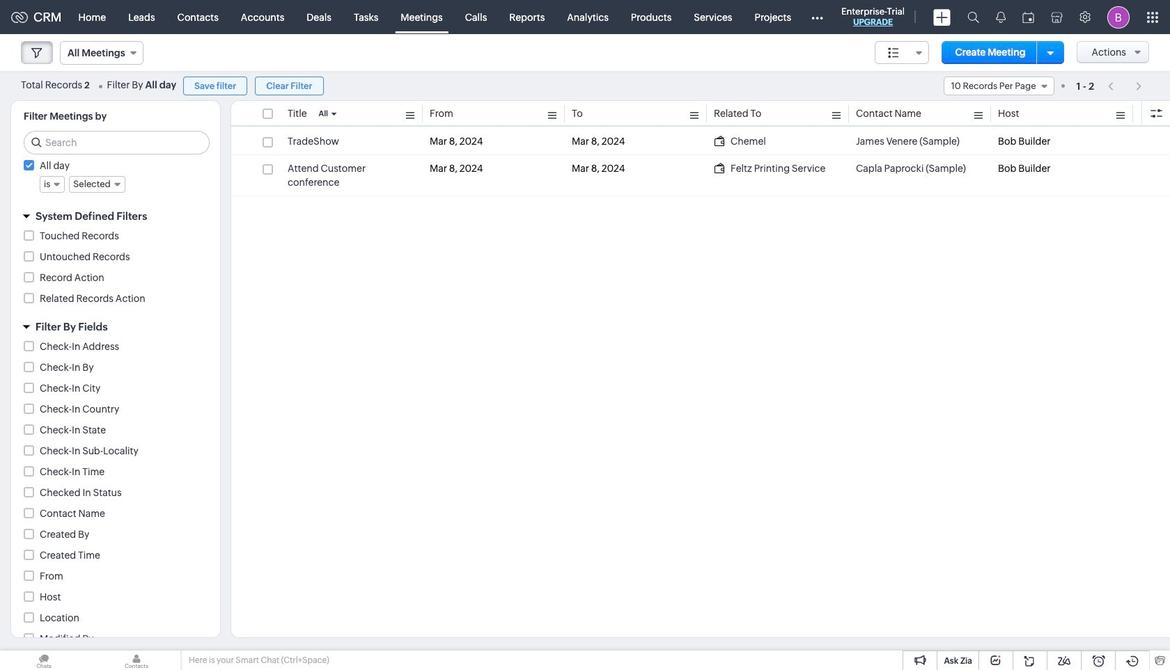 Task type: describe. For each thing, give the bounding box(es) containing it.
Other Modules field
[[803, 6, 833, 28]]

size image
[[888, 47, 899, 59]]

create menu element
[[925, 0, 959, 34]]

search image
[[968, 11, 979, 23]]

chats image
[[0, 651, 88, 671]]

calendar image
[[1023, 11, 1034, 23]]

profile image
[[1108, 6, 1130, 28]]

Search text field
[[24, 132, 209, 154]]



Task type: vqa. For each thing, say whether or not it's contained in the screenshot.
Create Menu element
yes



Task type: locate. For each thing, give the bounding box(es) containing it.
create menu image
[[933, 9, 951, 25]]

none field size
[[875, 41, 929, 64]]

contacts image
[[93, 651, 180, 671]]

None field
[[60, 41, 143, 65], [875, 41, 929, 64], [944, 77, 1054, 95], [40, 176, 65, 193], [69, 176, 125, 193], [60, 41, 143, 65], [944, 77, 1054, 95], [40, 176, 65, 193], [69, 176, 125, 193]]

profile element
[[1099, 0, 1138, 34]]

row group
[[231, 128, 1170, 196]]

search element
[[959, 0, 988, 34]]

signals image
[[996, 11, 1006, 23]]

navigation
[[1101, 76, 1149, 96]]

logo image
[[11, 11, 28, 23]]

signals element
[[988, 0, 1014, 34]]



